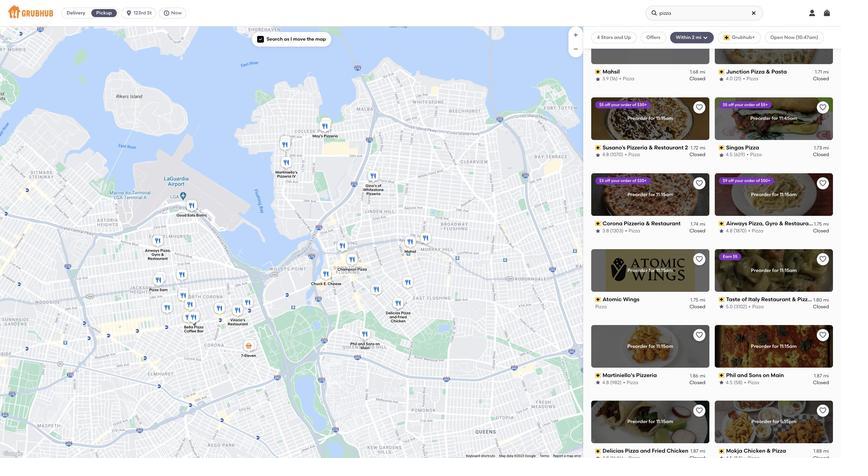 Task type: describe. For each thing, give the bounding box(es) containing it.
order for susano's
[[621, 102, 632, 107]]

your for susano's
[[612, 102, 620, 107]]

& inside map region
[[161, 253, 164, 257]]

1.73 mi
[[815, 145, 830, 151]]

• for airways pizza, gyro & restaurant
[[749, 228, 751, 234]]

1 vertical spatial main
[[771, 372, 785, 379]]

airways inside map region
[[145, 249, 159, 253]]

preorder for junction pizza & pasta
[[752, 40, 772, 45]]

a
[[565, 454, 566, 458]]

• for susano's pizzeria & restaurant 2
[[625, 152, 627, 158]]

martiniello's pizzeria iv image
[[280, 156, 293, 171]]

for for delicias pizza and fried chicken
[[649, 419, 656, 425]]

subscription pass image for martiniello's pizzeria
[[596, 373, 602, 378]]

of up (3102)
[[742, 296, 748, 303]]

martiniello's for martiniello's pizzeria iv
[[275, 170, 298, 175]]

1.86
[[691, 373, 699, 379]]

4.5 (58)
[[727, 380, 743, 386]]

airways pizza, gyro & restaurant image
[[151, 234, 165, 249]]

1 horizontal spatial chicken
[[667, 448, 689, 455]]

subscription pass image for susano's pizzeria & restaurant 2
[[596, 146, 602, 150]]

1.75 for atomic wings
[[691, 297, 699, 303]]

report a map error link
[[554, 454, 582, 458]]

now inside now button
[[171, 10, 182, 16]]

singas pizza
[[727, 144, 760, 151]]

1 horizontal spatial airways
[[727, 220, 748, 227]]

martiniello's pizzeria iv
[[275, 170, 298, 179]]

eats
[[187, 213, 195, 218]]

closed for airways pizza, gyro & restaurant
[[814, 228, 830, 234]]

• pizza for susano's pizzeria & restaurant 2
[[625, 152, 640, 158]]

kennedy chicken pizza and kabab image
[[154, 271, 167, 286]]

preorder for 11:15am for taste of italy restaurant & pizzeria nyc
[[752, 268, 798, 273]]

preorder for 11:15am for delicias pizza and fried chicken
[[628, 419, 674, 425]]

genaro's pizzeria image
[[279, 135, 293, 150]]

for for junction pizza & pasta
[[773, 40, 779, 45]]

123rd
[[134, 10, 146, 16]]

11:15am for martiniello's pizzeria
[[657, 343, 674, 349]]

• pizza for phil and sons on main
[[745, 380, 760, 386]]

5:15pm
[[781, 419, 797, 425]]

google image
[[2, 450, 24, 458]]

gyro inside map region
[[152, 253, 160, 257]]

1.74 mi
[[691, 221, 706, 227]]

11:45am
[[780, 116, 798, 121]]

delicias pizza and fried chicken inside map region
[[386, 311, 411, 324]]

eleven
[[244, 354, 256, 358]]

error
[[575, 454, 582, 458]]

3.9 (16)
[[603, 76, 618, 82]]

terms link
[[540, 454, 550, 458]]

main navigation navigation
[[0, 0, 842, 27]]

map data ©2023 google
[[500, 454, 536, 458]]

pizza inside chuck e. cheese pizza sam
[[149, 288, 159, 292]]

2 horizontal spatial $5
[[734, 254, 738, 259]]

taste of italy restaurant & pizzeria nyc image
[[188, 310, 201, 325]]

4.8 for airways pizza, gyro & restaurant
[[727, 228, 733, 234]]

stars
[[602, 35, 613, 40]]

3.8
[[603, 228, 610, 234]]

i
[[291, 36, 292, 42]]

• pizza for corona pizzeria & restaurant
[[626, 228, 641, 234]]

singas
[[727, 144, 745, 151]]

cheese
[[328, 282, 342, 286]]

for for singas pizza
[[772, 116, 779, 121]]

tacos pizza familia guzman image
[[175, 268, 189, 283]]

subscription pass image for phil and sons on main
[[720, 373, 725, 378]]

subscription pass image for mokja chicken & pizza
[[720, 449, 725, 454]]

earn
[[724, 254, 733, 259]]

star icon image for mokja chicken & pizza
[[720, 456, 725, 458]]

1.88
[[814, 449, 823, 455]]

coffee
[[184, 329, 196, 334]]

for for mokja chicken & pizza
[[773, 419, 780, 425]]

save this restaurant image for mokja chicken & pizza
[[820, 407, 828, 415]]

delicias inside map region
[[386, 311, 400, 315]]

star icon image for mahsil
[[596, 77, 601, 82]]

nyc
[[820, 296, 832, 303]]

off for singas
[[729, 102, 734, 107]]

4.8 for susano's pizzeria & restaurant 2
[[603, 152, 610, 158]]

$9
[[724, 178, 728, 183]]

preorder for corona pizzeria & restaurant
[[628, 192, 648, 197]]

of for corona
[[633, 178, 637, 183]]

minus icon image
[[573, 46, 580, 52]]

save this restaurant image for atomic wings
[[696, 255, 704, 263]]

angelo's pizzeria image
[[213, 302, 226, 317]]

1.68 mi
[[691, 69, 706, 75]]

google
[[526, 454, 536, 458]]

1 vertical spatial delicias
[[603, 448, 624, 455]]

5.0
[[727, 304, 733, 310]]

1.72
[[691, 145, 699, 151]]

champion pizza image
[[346, 253, 359, 268]]

fried inside the delicias pizza and fried chicken
[[398, 315, 407, 319]]

Search for food, convenience, alcohol... search field
[[646, 6, 764, 21]]

11:15am for corona pizzeria & restaurant
[[657, 192, 674, 197]]

sons inside phil and sons on main
[[366, 342, 375, 346]]

1 vertical spatial 2
[[686, 144, 689, 151]]

martiniello's pizzeria
[[603, 372, 657, 379]]

subscription pass image for mahsil
[[596, 70, 602, 74]]

• pizza for martiniello's pizzeria
[[624, 380, 639, 386]]

kennedy fried chicken image
[[336, 239, 349, 254]]

open now (10:47am)
[[771, 35, 819, 40]]

• pizza for airways pizza, gyro & restaurant
[[749, 228, 764, 234]]

chuck e. cheese image
[[319, 268, 333, 282]]

corona pizzeria & restaurant
[[603, 220, 681, 227]]

$20+
[[638, 178, 647, 183]]

star icon image for martiniello's pizzeria
[[596, 380, 601, 386]]

pizzeria for susano's pizzeria & restaurant 2
[[627, 144, 648, 151]]

save this restaurant image for delicias pizza and fried chicken
[[696, 407, 704, 415]]

the
[[307, 36, 315, 42]]

junction
[[727, 69, 750, 75]]

closed for corona pizzeria & restaurant
[[690, 228, 706, 234]]

within 2 mi
[[677, 35, 702, 40]]

4.5 (629)
[[727, 152, 746, 158]]

mi for atomic
[[700, 297, 706, 303]]

mi for mokja
[[824, 449, 830, 455]]

corona
[[603, 220, 623, 227]]

e.
[[324, 282, 327, 286]]

mokja
[[727, 448, 743, 455]]

phil and sons on main inside map region
[[350, 342, 380, 350]]

closed for taste of italy restaurant & pizzeria nyc
[[814, 304, 830, 310]]

sam
[[159, 288, 168, 292]]

star icon image for phil and sons on main
[[720, 380, 725, 386]]

corona pizzeria & restaurant image
[[243, 337, 257, 352]]

$9 off your order of $50+
[[724, 178, 771, 183]]

1 horizontal spatial on
[[764, 372, 770, 379]]

123rd st button
[[121, 8, 159, 18]]

closed for phil and sons on main
[[814, 380, 830, 386]]

0 horizontal spatial map
[[316, 36, 326, 42]]

order for corona
[[621, 178, 632, 183]]

1.88 mi
[[814, 449, 830, 455]]

pizza sam image
[[152, 274, 165, 288]]

1.80
[[814, 297, 823, 303]]

preorder for martiniello's pizzeria
[[628, 343, 648, 349]]

1.87 for phil and sons on main
[[815, 373, 823, 379]]

singas pizza image
[[183, 298, 197, 313]]

preorder for 11:45am
[[751, 116, 798, 121]]

junction pizza & pasta image
[[177, 287, 190, 301]]

1 horizontal spatial map
[[567, 454, 574, 458]]

junction pizza & pasta
[[727, 69, 788, 75]]

subscription pass image for corona pizzeria & restaurant
[[596, 221, 602, 226]]

1.71 mi
[[816, 69, 830, 75]]

$5+
[[762, 102, 769, 107]]

• for corona pizzeria & restaurant
[[626, 228, 628, 234]]

7-
[[241, 354, 244, 358]]

$5 off your order of $30+
[[600, 102, 647, 107]]

pickup button
[[90, 8, 118, 18]]

st
[[147, 10, 152, 16]]

11:15am for airways pizza, gyro & restaurant
[[780, 192, 798, 197]]

mokja chicken & pizza
[[727, 448, 787, 455]]

save this restaurant image for susano's pizzeria & restaurant 2
[[696, 103, 704, 112]]

as
[[284, 36, 290, 42]]

preorder for susano's pizzeria & restaurant 2
[[628, 116, 648, 121]]

1.80 mi
[[814, 297, 830, 303]]

save this restaurant image for junction pizza & pasta
[[820, 28, 828, 36]]

pizzeria for corona pizzeria & restaurant
[[624, 220, 645, 227]]

martiniello's for martiniello's pizzeria
[[603, 372, 635, 379]]

1 horizontal spatial pizza,
[[749, 220, 765, 227]]

4 stars and up
[[598, 35, 631, 40]]

(21)
[[734, 76, 742, 82]]

gino's of whitestone pizzeria image
[[367, 169, 380, 184]]

$5 for singas
[[724, 102, 728, 107]]

moy's pizzeria
[[313, 134, 338, 139]]

susano's pizzeria & restaurant 2 image
[[177, 289, 190, 304]]

1 horizontal spatial mahsil
[[603, 69, 620, 75]]

• for taste of italy restaurant & pizzeria nyc
[[749, 304, 751, 310]]

taste
[[727, 296, 741, 303]]

pasta
[[772, 69, 788, 75]]

save this restaurant image for airways pizza, gyro & restaurant
[[820, 179, 828, 187]]

grubhub plus flag logo image
[[724, 35, 731, 40]]

1 vertical spatial delicias pizza and fried chicken
[[603, 448, 689, 455]]

closed for martiniello's pizzeria
[[690, 380, 706, 386]]

1 vertical spatial phil and sons on main
[[727, 372, 785, 379]]

11:15am for junction pizza & pasta
[[780, 40, 798, 45]]

of inside gino's of whitestone pizzeria
[[378, 184, 382, 188]]

1 vertical spatial phil
[[727, 372, 737, 379]]

pizzeria for moy's pizzeria
[[324, 134, 338, 139]]

7-eleven
[[241, 354, 256, 358]]

now button
[[159, 8, 189, 18]]

mi for corona
[[700, 221, 706, 227]]

off for susano's
[[605, 102, 611, 107]]

on inside map region
[[376, 342, 380, 346]]

(10:47am)
[[797, 35, 819, 40]]

vinicio's restaurant image
[[231, 304, 244, 319]]

phil inside phil and sons on main
[[350, 342, 357, 346]]

1.87 for delicias pizza and fried chicken
[[691, 449, 699, 455]]

vinicio's
[[230, 318, 245, 323]]

for for taste of italy restaurant & pizzeria nyc
[[773, 268, 779, 273]]

1.75 for airways pizza, gyro & restaurant
[[815, 221, 823, 227]]

taste of italy restaurant & pizzeria nyc
[[727, 296, 832, 303]]

1.74
[[691, 221, 699, 227]]

closed for singas pizza
[[814, 152, 830, 158]]

star icon image for corona pizzeria & restaurant
[[596, 228, 601, 234]]



Task type: vqa. For each thing, say whether or not it's contained in the screenshot.


Task type: locate. For each thing, give the bounding box(es) containing it.
report a map error
[[554, 454, 582, 458]]

1 horizontal spatial 1.87 mi
[[815, 373, 830, 379]]

main inside map region
[[361, 346, 370, 350]]

victoria's pizza image
[[241, 296, 255, 311]]

1.75 mi
[[815, 221, 830, 227], [691, 297, 706, 303]]

0 horizontal spatial 2
[[686, 144, 689, 151]]

svg image inside now button
[[163, 10, 170, 16]]

svg image left search
[[259, 37, 263, 41]]

• right '(1303)'
[[626, 228, 628, 234]]

• pizza
[[620, 76, 635, 82], [744, 76, 759, 82], [625, 152, 640, 158], [747, 152, 762, 158], [626, 228, 641, 234], [749, 228, 764, 234], [749, 304, 764, 310], [624, 380, 639, 386], [745, 380, 760, 386]]

sons
[[366, 342, 375, 346], [750, 372, 762, 379]]

0 vertical spatial phil
[[350, 342, 357, 346]]

(1070)
[[611, 152, 624, 158]]

pizzeria
[[324, 134, 338, 139], [627, 144, 648, 151], [277, 174, 291, 179], [367, 192, 381, 196], [624, 220, 645, 227], [798, 296, 819, 303], [637, 372, 657, 379]]

1 horizontal spatial delicias
[[603, 448, 624, 455]]

your right "$9"
[[735, 178, 744, 183]]

• pizza down martiniello's pizzeria
[[624, 380, 639, 386]]

0 vertical spatial main
[[361, 346, 370, 350]]

subscription pass image left mokja
[[720, 449, 725, 454]]

airways pizza, gyro & restaurant up the kennedy chicken pizza and kabab image
[[145, 249, 171, 261]]

of for airways
[[757, 178, 761, 183]]

0 horizontal spatial gyro
[[152, 253, 160, 257]]

$3
[[600, 178, 604, 183]]

restaurant
[[655, 144, 684, 151], [652, 220, 681, 227], [785, 220, 815, 227], [148, 257, 168, 261], [762, 296, 791, 303], [228, 322, 248, 327]]

susano's
[[603, 144, 626, 151]]

4.8 left (982)
[[603, 380, 610, 386]]

7 eleven image
[[242, 339, 256, 354]]

atomic wings
[[603, 296, 640, 303]]

order for airways
[[745, 178, 756, 183]]

• pizza right (58)
[[745, 380, 760, 386]]

for for corona pizzeria & restaurant
[[649, 192, 656, 197]]

map region
[[0, 0, 614, 458]]

0 horizontal spatial phil
[[350, 342, 357, 346]]

1 vertical spatial 4.8
[[727, 228, 733, 234]]

map
[[316, 36, 326, 42], [567, 454, 574, 458]]

delivery
[[67, 10, 85, 16]]

star icon image
[[596, 77, 601, 82], [720, 77, 725, 82], [596, 152, 601, 158], [720, 152, 725, 158], [596, 228, 601, 234], [720, 228, 725, 234], [720, 304, 725, 310], [596, 380, 601, 386], [720, 380, 725, 386], [596, 456, 601, 458], [720, 456, 725, 458]]

0 horizontal spatial pizza,
[[160, 249, 171, 253]]

• right (1070)
[[625, 152, 627, 158]]

$5 off your order of $5+
[[724, 102, 769, 107]]

delicias
[[386, 311, 400, 315], [603, 448, 624, 455]]

subscription pass image for airways pizza, gyro & restaurant
[[720, 221, 725, 226]]

0 horizontal spatial fried
[[398, 315, 407, 319]]

©2023
[[515, 454, 525, 458]]

1 horizontal spatial martiniello's
[[603, 372, 635, 379]]

subscription pass image
[[596, 70, 602, 74], [720, 70, 725, 74], [596, 146, 602, 150], [720, 221, 725, 226], [720, 297, 725, 302], [596, 373, 602, 378], [720, 373, 725, 378], [596, 449, 602, 454]]

0 vertical spatial 2
[[693, 35, 695, 40]]

0 horizontal spatial on
[[376, 342, 380, 346]]

0 vertical spatial 1.75
[[815, 221, 823, 227]]

preorder for 11:15am for airways pizza, gyro & restaurant
[[752, 192, 798, 197]]

good
[[176, 213, 187, 218]]

phil and sons on main image
[[358, 328, 372, 342]]

bar
[[197, 329, 204, 334]]

1 vertical spatial map
[[567, 454, 574, 458]]

preorder for singas pizza
[[751, 116, 771, 121]]

pizzeria for martiniello's pizzeria iv
[[277, 174, 291, 179]]

1 vertical spatial 1.87 mi
[[691, 449, 706, 455]]

mahsil up papa johns image
[[405, 250, 416, 254]]

pizzeria inside gino's of whitestone pizzeria
[[367, 192, 381, 196]]

your left $5+
[[735, 102, 744, 107]]

pizza inside vinicio's restaurant bella pizza coffee bar
[[194, 325, 204, 330]]

off right "$9"
[[729, 178, 734, 183]]

4.8 left (1070)
[[603, 152, 610, 158]]

1 horizontal spatial gyro
[[766, 220, 779, 227]]

$5 right earn
[[734, 254, 738, 259]]

good eats bistro image
[[185, 199, 198, 214]]

0 vertical spatial on
[[376, 342, 380, 346]]

closed
[[690, 76, 706, 82], [814, 76, 830, 82], [690, 152, 706, 158], [814, 152, 830, 158], [690, 228, 706, 234], [814, 228, 830, 234], [690, 304, 706, 310], [814, 304, 830, 310], [690, 380, 706, 386], [814, 380, 830, 386]]

gyro
[[766, 220, 779, 227], [152, 253, 160, 257]]

• right (58)
[[745, 380, 747, 386]]

1 vertical spatial mahsil
[[405, 250, 416, 254]]

preorder for 12:15pm
[[628, 40, 674, 45]]

good eats bistro
[[176, 213, 207, 218]]

martiniello's pizzeria image
[[182, 311, 195, 326]]

1 vertical spatial fried
[[653, 448, 666, 455]]

0 horizontal spatial 1.75 mi
[[691, 297, 706, 303]]

delicias pizza and fried chicken
[[386, 311, 411, 324], [603, 448, 689, 455]]

1 horizontal spatial airways pizza, gyro & restaurant
[[727, 220, 815, 227]]

$5 down the "3.9"
[[600, 102, 604, 107]]

1.72 mi
[[691, 145, 706, 151]]

• pizza down the junction pizza & pasta
[[744, 76, 759, 82]]

• for mahsil
[[620, 76, 622, 82]]

search as i move the map
[[267, 36, 326, 42]]

• pizza right (1870)
[[749, 228, 764, 234]]

2 4.5 from the top
[[727, 380, 733, 386]]

pickup
[[96, 10, 112, 16]]

12:15pm
[[656, 40, 674, 45]]

mahsil inside map region
[[405, 250, 416, 254]]

1 horizontal spatial phil and sons on main
[[727, 372, 785, 379]]

for for susano's pizzeria & restaurant 2
[[649, 116, 656, 121]]

3.9
[[603, 76, 609, 82]]

subscription pass image for delicias pizza and fried chicken
[[596, 449, 602, 454]]

martiniello's inside map region
[[275, 170, 298, 175]]

airways
[[727, 220, 748, 227], [145, 249, 159, 253]]

chicken inside the delicias pizza and fried chicken
[[391, 319, 406, 324]]

0 vertical spatial 4.8
[[603, 152, 610, 158]]

nonna delia's brick oven pizzeria restaurant image
[[278, 138, 292, 153]]

mi for susano's
[[700, 145, 706, 151]]

svg image up (10:47am)
[[809, 9, 817, 17]]

(982)
[[611, 380, 622, 386]]

• pizza right (16)
[[620, 76, 635, 82]]

pizza, inside map region
[[160, 249, 171, 253]]

0 vertical spatial gyro
[[766, 220, 779, 227]]

preorder for 11:15am
[[752, 40, 798, 45], [628, 116, 674, 121], [628, 192, 674, 197], [752, 192, 798, 197], [628, 268, 674, 273], [752, 268, 798, 273], [628, 343, 674, 349], [752, 343, 798, 349], [628, 419, 674, 425]]

mi for taste
[[824, 297, 830, 303]]

off right $3
[[605, 178, 611, 183]]

preorder for taste of italy restaurant & pizzeria nyc
[[752, 268, 772, 273]]

mahsil logo image
[[630, 22, 672, 64]]

pizzeria inside martiniello's pizzeria iv
[[277, 174, 291, 179]]

mahsil
[[603, 69, 620, 75], [405, 250, 416, 254]]

of left the '$20+'
[[633, 178, 637, 183]]

order left the '$20+'
[[621, 178, 632, 183]]

pizza inside the delicias pizza and fried chicken
[[401, 311, 411, 315]]

0 horizontal spatial main
[[361, 346, 370, 350]]

your for corona
[[612, 178, 620, 183]]

closed for susano's pizzeria & restaurant 2
[[690, 152, 706, 158]]

• pizza down singas pizza
[[747, 152, 762, 158]]

plus icon image
[[573, 32, 580, 38]]

uncle thomas pizza image
[[160, 301, 174, 316]]

0 horizontal spatial chicken
[[391, 319, 406, 324]]

svg image right st
[[163, 10, 170, 16]]

restaurant inside vinicio's restaurant bella pizza coffee bar
[[228, 322, 248, 327]]

your right $3
[[612, 178, 620, 183]]

preorder
[[628, 40, 648, 45], [752, 40, 772, 45], [628, 116, 648, 121], [751, 116, 771, 121], [628, 192, 648, 197], [752, 192, 772, 197], [628, 268, 648, 273], [752, 268, 772, 273], [628, 343, 648, 349], [752, 343, 772, 349], [628, 419, 648, 425], [752, 419, 772, 425]]

4.5 for phil and sons on main
[[727, 380, 733, 386]]

off for airways
[[729, 178, 734, 183]]

1 horizontal spatial 1.87
[[815, 373, 823, 379]]

subscription pass image left corona
[[596, 221, 602, 226]]

1 vertical spatial pizza,
[[160, 249, 171, 253]]

preorder for phil and sons on main
[[752, 343, 772, 349]]

1 horizontal spatial 1.75
[[815, 221, 823, 227]]

of left $30+
[[633, 102, 637, 107]]

(3102)
[[735, 304, 748, 310]]

• right (16)
[[620, 76, 622, 82]]

• pizza down susano's pizzeria & restaurant 2
[[625, 152, 640, 158]]

2 left 1.72
[[686, 144, 689, 151]]

martiniello's
[[275, 170, 298, 175], [603, 372, 635, 379]]

save this restaurant image
[[820, 28, 828, 36], [696, 179, 704, 187], [696, 255, 704, 263], [696, 331, 704, 339], [696, 407, 704, 415], [820, 407, 828, 415]]

move
[[293, 36, 306, 42]]

mahsil image
[[404, 235, 417, 250]]

1 vertical spatial martiniello's
[[603, 372, 635, 379]]

• down italy
[[749, 304, 751, 310]]

bella pizza coffee bar image
[[187, 311, 200, 326]]

mi for singas
[[824, 145, 830, 151]]

2 right within
[[693, 35, 695, 40]]

preorder for delicias pizza and fried chicken
[[628, 419, 648, 425]]

report
[[554, 454, 564, 458]]

subscription pass image left atomic
[[596, 297, 602, 302]]

1 horizontal spatial 2
[[693, 35, 695, 40]]

order for singas
[[745, 102, 756, 107]]

0 vertical spatial delicias
[[386, 311, 400, 315]]

atomic wings logo image
[[606, 249, 696, 292]]

1.75 mi for atomic wings
[[691, 297, 706, 303]]

2 vertical spatial 4.8
[[603, 380, 610, 386]]

1 vertical spatial on
[[764, 372, 770, 379]]

airways up the kennedy chicken pizza and kabab image
[[145, 249, 159, 253]]

1.86 mi
[[691, 373, 706, 379]]

preorder for 11:15am for martiniello's pizzeria
[[628, 343, 674, 349]]

4.5 left (58)
[[727, 380, 733, 386]]

data
[[507, 454, 514, 458]]

0 vertical spatial 1.87 mi
[[815, 373, 830, 379]]

1.68
[[691, 69, 699, 75]]

save this restaurant image for taste of italy restaurant & pizzeria nyc
[[820, 255, 828, 263]]

earn $5
[[724, 254, 738, 259]]

map right the
[[316, 36, 326, 42]]

4.5 down "singas"
[[727, 152, 733, 158]]

phil up 4.5 (58) at the right bottom
[[727, 372, 737, 379]]

atomic
[[603, 296, 622, 303]]

0 vertical spatial phil and sons on main
[[350, 342, 380, 350]]

3.8 (1303)
[[603, 228, 624, 234]]

order left the $50+
[[745, 178, 756, 183]]

1 vertical spatial gyro
[[152, 253, 160, 257]]

whitepoint pizzeria and restaurant image
[[319, 117, 333, 131]]

0 vertical spatial airways pizza, gyro & restaurant
[[727, 220, 815, 227]]

chicken
[[391, 319, 406, 324], [667, 448, 689, 455], [744, 448, 766, 455]]

gino's
[[366, 184, 377, 188]]

123rd st
[[134, 10, 152, 16]]

1 horizontal spatial delicias pizza and fried chicken
[[603, 448, 689, 455]]

11:15am for taste of italy restaurant & pizzeria nyc
[[780, 268, 798, 273]]

0 horizontal spatial delicias
[[386, 311, 400, 315]]

0 vertical spatial 4.5
[[727, 152, 733, 158]]

kiss my slice image
[[279, 135, 292, 150]]

11:15am for delicias pizza and fried chicken
[[657, 419, 674, 425]]

11:15am for susano's pizzeria & restaurant 2
[[657, 116, 674, 121]]

order
[[621, 102, 632, 107], [745, 102, 756, 107], [621, 178, 632, 183], [745, 178, 756, 183]]

0 vertical spatial mahsil
[[603, 69, 620, 75]]

airways pizza, gyro & restaurant up (1870)
[[727, 220, 815, 227]]

singas famous pizza image
[[370, 283, 383, 298]]

for for martiniello's pizzeria
[[649, 343, 656, 349]]

1 horizontal spatial phil
[[727, 372, 737, 379]]

your down (16)
[[612, 102, 620, 107]]

• for singas pizza
[[747, 152, 749, 158]]

moy's
[[313, 134, 323, 139]]

star icon image for airways pizza, gyro & restaurant
[[720, 228, 725, 234]]

1 vertical spatial airways pizza, gyro & restaurant
[[145, 249, 171, 261]]

0 horizontal spatial $5
[[600, 102, 604, 107]]

keyboard shortcuts button
[[466, 454, 496, 458]]

phil left 'phil and sons on main' image
[[350, 342, 357, 346]]

0 vertical spatial 1.75 mi
[[815, 221, 830, 227]]

martiniello's down nonna delia's brick oven pizzeria restaurant image
[[275, 170, 298, 175]]

mokja chicken & pizza image
[[419, 232, 433, 246]]

off down the "3.9"
[[605, 102, 611, 107]]

delicias pizza and fried chicken image
[[392, 297, 405, 312]]

airways pizza, gyro & restaurant inside map region
[[145, 249, 171, 261]]

11:15am for phil and sons on main
[[780, 343, 798, 349]]

svg image right within 2 mi
[[703, 35, 709, 40]]

svg image
[[809, 9, 817, 17], [163, 10, 170, 16], [703, 35, 709, 40], [259, 37, 263, 41]]

2 horizontal spatial chicken
[[744, 448, 766, 455]]

1 horizontal spatial 1.75 mi
[[815, 221, 830, 227]]

subscription pass image
[[720, 146, 725, 150], [596, 221, 602, 226], [596, 297, 602, 302], [720, 449, 725, 454]]

closed for junction pizza & pasta
[[814, 76, 830, 82]]

subscription pass image left "singas"
[[720, 146, 725, 150]]

• pizza for junction pizza & pasta
[[744, 76, 759, 82]]

preorder for 5:15pm
[[752, 419, 797, 425]]

0 vertical spatial delicias pizza and fried chicken
[[386, 311, 411, 324]]

pizzeria for martiniello's pizzeria
[[637, 372, 657, 379]]

martiniello's up (982)
[[603, 372, 635, 379]]

save this restaurant image
[[696, 28, 704, 36], [696, 103, 704, 112], [820, 103, 828, 112], [820, 179, 828, 187], [820, 255, 828, 263], [820, 331, 828, 339]]

preorder for 11:15am for phil and sons on main
[[752, 343, 798, 349]]

svg image inside 123rd st 'button'
[[126, 10, 132, 16]]

of left the $50+
[[757, 178, 761, 183]]

0 horizontal spatial martiniello's
[[275, 170, 298, 175]]

preorder for 11:15am for junction pizza & pasta
[[752, 40, 798, 45]]

delivery button
[[62, 8, 90, 18]]

up
[[625, 35, 631, 40]]

0 horizontal spatial now
[[171, 10, 182, 16]]

4.8 for martiniello's pizzeria
[[603, 380, 610, 386]]

0 vertical spatial sons
[[366, 342, 375, 346]]

of for singas
[[757, 102, 761, 107]]

1 horizontal spatial now
[[785, 35, 795, 40]]

your for airways
[[735, 178, 744, 183]]

star icon image for susano's pizzeria & restaurant 2
[[596, 152, 601, 158]]

bella
[[184, 325, 193, 330]]

1 vertical spatial 1.87
[[691, 449, 699, 455]]

• pizza for mahsil
[[620, 76, 635, 82]]

0 horizontal spatial 1.87 mi
[[691, 449, 706, 455]]

1 horizontal spatial main
[[771, 372, 785, 379]]

chuck e. cheese pizza sam
[[149, 282, 342, 292]]

0 vertical spatial fried
[[398, 315, 407, 319]]

mi for junction
[[824, 69, 830, 75]]

• pizza down corona pizzeria & restaurant
[[626, 228, 641, 234]]

0 vertical spatial pizza,
[[749, 220, 765, 227]]

0 horizontal spatial sons
[[366, 342, 375, 346]]

$5 down the 4.0
[[724, 102, 728, 107]]

• right (1870)
[[749, 228, 751, 234]]

of right gino's
[[378, 184, 382, 188]]

mahsil up 3.9 (16)
[[603, 69, 620, 75]]

0 vertical spatial map
[[316, 36, 326, 42]]

1 vertical spatial now
[[785, 35, 795, 40]]

1 vertical spatial airways
[[145, 249, 159, 253]]

champion
[[338, 267, 357, 272]]

0 horizontal spatial airways pizza, gyro & restaurant
[[145, 249, 171, 261]]

1 horizontal spatial $5
[[724, 102, 728, 107]]

now right open
[[785, 35, 795, 40]]

fried
[[398, 315, 407, 319], [653, 448, 666, 455]]

star icon image for delicias pizza and fried chicken
[[596, 456, 601, 458]]

for for phil and sons on main
[[773, 343, 779, 349]]

• right (982)
[[624, 380, 626, 386]]

closed for mahsil
[[690, 76, 706, 82]]

star icon image for singas pizza
[[720, 152, 725, 158]]

1.87 mi for phil and sons on main
[[815, 373, 830, 379]]

moy's pizzeria image
[[318, 120, 332, 134]]

champion pizza
[[338, 267, 367, 272]]

(629)
[[734, 152, 746, 158]]

• right (21)
[[744, 76, 746, 82]]

keyboard
[[466, 454, 480, 458]]

• pizza down italy
[[749, 304, 764, 310]]

$5 for susano's
[[600, 102, 604, 107]]

map
[[500, 454, 506, 458]]

0 horizontal spatial phil and sons on main
[[350, 342, 380, 350]]

subscription pass image for taste of italy restaurant & pizzeria nyc
[[720, 297, 725, 302]]

of for susano's
[[633, 102, 637, 107]]

svg image
[[824, 9, 832, 17], [126, 10, 132, 16], [652, 10, 658, 16], [752, 10, 757, 16]]

0 vertical spatial now
[[171, 10, 182, 16]]

keyboard shortcuts
[[466, 454, 496, 458]]

0 horizontal spatial 1.75
[[691, 297, 699, 303]]

for for airways pizza, gyro & restaurant
[[773, 192, 779, 197]]

4.0
[[727, 76, 733, 82]]

1.71
[[816, 69, 823, 75]]

4
[[598, 35, 600, 40]]

map right a
[[567, 454, 574, 458]]

1 vertical spatial 1.75
[[691, 297, 699, 303]]

wings
[[624, 296, 640, 303]]

your for singas
[[735, 102, 744, 107]]

1 horizontal spatial fried
[[653, 448, 666, 455]]

italy
[[749, 296, 761, 303]]

0 horizontal spatial delicias pizza and fried chicken
[[386, 311, 411, 324]]

papa johns image
[[401, 276, 415, 291]]

chuck
[[311, 282, 323, 286]]

1 4.5 from the top
[[727, 152, 733, 158]]

0 horizontal spatial airways
[[145, 249, 159, 253]]

now right st
[[171, 10, 182, 16]]

1.75 mi for airways pizza, gyro & restaurant
[[815, 221, 830, 227]]

airways up 4.8 (1870)
[[727, 220, 748, 227]]

1.73
[[815, 145, 823, 151]]

0 vertical spatial 1.87
[[815, 373, 823, 379]]

• for martiniello's pizzeria
[[624, 380, 626, 386]]

subscription pass image for singas pizza
[[720, 146, 725, 150]]

• pizza for singas pizza
[[747, 152, 762, 158]]

0 vertical spatial martiniello's
[[275, 170, 298, 175]]

•
[[620, 76, 622, 82], [744, 76, 746, 82], [625, 152, 627, 158], [747, 152, 749, 158], [626, 228, 628, 234], [749, 228, 751, 234], [749, 304, 751, 310], [624, 380, 626, 386], [745, 380, 747, 386]]

preorder for mokja chicken & pizza
[[752, 419, 772, 425]]

order left $30+
[[621, 102, 632, 107]]

iv
[[292, 174, 296, 179]]

• pizza for taste of italy restaurant & pizzeria nyc
[[749, 304, 764, 310]]

phil and sons on main
[[350, 342, 380, 350], [727, 372, 785, 379]]

for
[[649, 40, 655, 45], [773, 40, 779, 45], [649, 116, 656, 121], [772, 116, 779, 121], [649, 192, 656, 197], [773, 192, 779, 197], [649, 268, 656, 273], [773, 268, 779, 273], [649, 343, 656, 349], [773, 343, 779, 349], [649, 419, 656, 425], [773, 419, 780, 425]]

subscription pass image for atomic wings
[[596, 297, 602, 302]]

4.8 (982)
[[603, 380, 622, 386]]

0 horizontal spatial 1.87
[[691, 449, 699, 455]]

1 horizontal spatial sons
[[750, 372, 762, 379]]

• right '(629)'
[[747, 152, 749, 158]]

atomic wings image
[[245, 339, 258, 354]]

star icon image for taste of italy restaurant & pizzeria nyc
[[720, 304, 725, 310]]

off down the 4.0
[[729, 102, 734, 107]]

of left $5+
[[757, 102, 761, 107]]

$30+
[[638, 102, 647, 107]]

4.8 (1070)
[[603, 152, 624, 158]]

0 vertical spatial airways
[[727, 220, 748, 227]]

4.8 left (1870)
[[727, 228, 733, 234]]

mi for martiniello's
[[700, 373, 706, 379]]

0 horizontal spatial mahsil
[[405, 250, 416, 254]]

order left $5+
[[745, 102, 756, 107]]

1 vertical spatial sons
[[750, 372, 762, 379]]

5.0 (3102)
[[727, 304, 748, 310]]

1 vertical spatial 1.75 mi
[[691, 297, 706, 303]]

(1870)
[[734, 228, 747, 234]]

1 vertical spatial 4.5
[[727, 380, 733, 386]]



